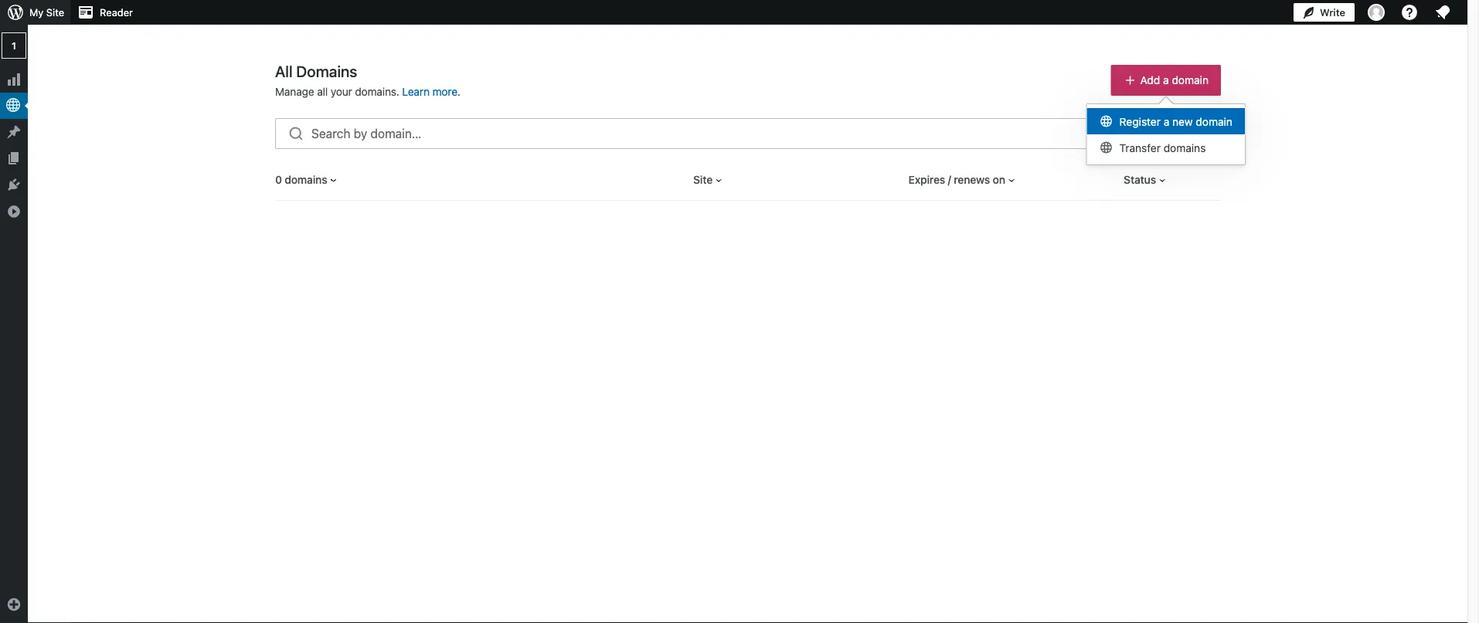 Task type: locate. For each thing, give the bounding box(es) containing it.
expires / renews on
[[909, 174, 1005, 186]]

domain inside button
[[1172, 74, 1209, 87]]

0 vertical spatial domain
[[1172, 74, 1209, 87]]

domain right add
[[1172, 74, 1209, 87]]

1 vertical spatial domains
[[285, 174, 327, 186]]

1 horizontal spatial site
[[693, 174, 713, 186]]

0 vertical spatial a
[[1163, 74, 1169, 87]]

menu containing register a new domain
[[1087, 104, 1245, 165]]

all domains main content
[[0, 0, 1221, 201]]

time image
[[1472, 60, 1479, 73]]

transfer domains
[[1120, 142, 1206, 155]]

2 a from the top
[[1164, 116, 1170, 128]]

menu
[[1087, 104, 1245, 165]]

domains for transfer domains
[[1164, 142, 1206, 155]]

your
[[331, 85, 352, 98]]

a inside menu
[[1164, 116, 1170, 128]]

domains right "0"
[[285, 174, 327, 186]]

learn more
[[402, 85, 458, 98]]

add
[[1141, 74, 1160, 87]]

1
[[12, 40, 16, 51]]

learn more link
[[402, 85, 458, 98]]

a right add
[[1163, 74, 1169, 87]]

write link
[[1294, 0, 1355, 25]]

0 horizontal spatial domains
[[285, 174, 327, 186]]

a inside button
[[1163, 74, 1169, 87]]

domain right new
[[1196, 116, 1233, 128]]

expires / renews on button
[[909, 172, 1018, 188]]

a left new
[[1164, 116, 1170, 128]]

tooltip containing register a new domain
[[1086, 96, 1246, 165]]

domains down new
[[1164, 142, 1206, 155]]

1 vertical spatial a
[[1164, 116, 1170, 128]]

1 horizontal spatial domains
[[1164, 142, 1206, 155]]

transfer
[[1120, 142, 1161, 155]]

new
[[1173, 116, 1193, 128]]

a for register
[[1164, 116, 1170, 128]]

register a new domain link
[[1087, 108, 1245, 134]]

site
[[46, 7, 64, 18], [693, 174, 713, 186]]

1 vertical spatial site
[[693, 174, 713, 186]]

domains inside menu
[[1164, 142, 1206, 155]]

0 vertical spatial domains
[[1164, 142, 1206, 155]]

.
[[458, 85, 460, 98]]

reader
[[100, 7, 133, 18]]

1 a from the top
[[1163, 74, 1169, 87]]

domains.
[[355, 85, 399, 98]]

site button
[[693, 172, 725, 188]]

domains inside button
[[285, 174, 327, 186]]

None search field
[[275, 118, 1221, 149]]

tooltip
[[1086, 96, 1246, 165]]

domain
[[1172, 74, 1209, 87], [1196, 116, 1233, 128]]

status
[[1124, 174, 1156, 186]]

0 horizontal spatial site
[[46, 7, 64, 18]]

domains
[[1164, 142, 1206, 155], [285, 174, 327, 186]]

a
[[1163, 74, 1169, 87], [1164, 116, 1170, 128]]



Task type: vqa. For each thing, say whether or not it's contained in the screenshot.
Write Link
yes



Task type: describe. For each thing, give the bounding box(es) containing it.
expires
[[909, 174, 945, 186]]

register a new domain
[[1120, 116, 1233, 128]]

register
[[1120, 116, 1161, 128]]

reader link
[[70, 0, 139, 25]]

0 domains
[[275, 174, 327, 186]]

all
[[317, 85, 328, 98]]

1 vertical spatial domain
[[1196, 116, 1233, 128]]

none search field inside the "all domains" main content
[[275, 118, 1221, 149]]

my
[[29, 7, 43, 18]]

renews
[[954, 174, 990, 186]]

a for add
[[1163, 74, 1169, 87]]

all domains manage all your domains. learn more .
[[275, 62, 460, 98]]

domains for 0 domains
[[285, 174, 327, 186]]

add a domain button
[[1111, 65, 1221, 96]]

on
[[993, 174, 1005, 186]]

my site
[[29, 7, 64, 18]]

0 vertical spatial site
[[46, 7, 64, 18]]

Search search field
[[312, 119, 1220, 148]]

0 domains button
[[275, 172, 340, 188]]

1 button
[[0, 25, 28, 66]]

add a domain
[[1141, 74, 1209, 87]]

all domains
[[275, 62, 357, 80]]

manage your notifications image
[[1434, 3, 1452, 22]]

write
[[1320, 7, 1346, 18]]

my site link
[[0, 0, 70, 25]]

1 link
[[0, 25, 28, 66]]

site inside "button"
[[693, 174, 713, 186]]

help image
[[1401, 3, 1419, 22]]

status button
[[1124, 172, 1169, 188]]

manage
[[275, 85, 314, 98]]

/
[[948, 174, 951, 186]]

my profile image
[[1368, 4, 1385, 21]]

transfer domains link
[[1087, 134, 1245, 161]]

0
[[275, 174, 282, 186]]



